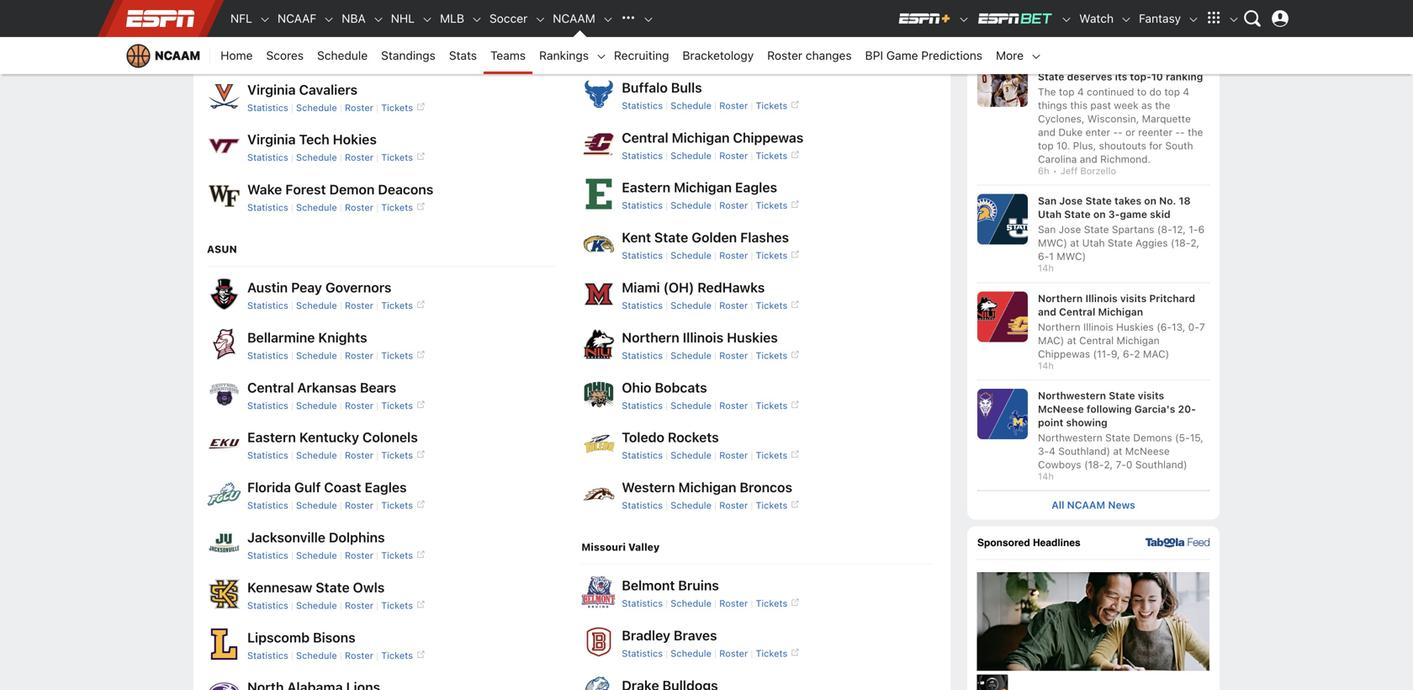 Task type: describe. For each thing, give the bounding box(es) containing it.
1 - from the left
[[1114, 126, 1119, 138]]

roster link for wake forest demon deacons
[[345, 202, 374, 213]]

statistics schedule roster for central arkansas bears
[[247, 400, 374, 411]]

roster for central arkansas bears
[[345, 400, 374, 411]]

roster for miami (oh) redhawks
[[720, 300, 748, 311]]

state up 7-
[[1106, 432, 1131, 444]]

roster link for kennesaw state owls
[[345, 600, 374, 611]]

state down spartans
[[1108, 237, 1133, 249]]

list containing austin peay governors
[[207, 277, 555, 690]]

espn bet image
[[1061, 14, 1073, 25]]

roster link for eastern kentucky colonels
[[345, 450, 374, 461]]

roster changes
[[768, 48, 852, 62]]

14h inside san jose state takes on no. 18 utah state on 3-game skid san jose state spartans (8-12, 1-6 mwc) at utah state aggies (18-2, 6-1 mwc) 14h
[[1038, 263, 1054, 274]]

bradley
[[622, 627, 671, 643]]

schedule for central arkansas bears
[[296, 400, 337, 411]]

2, inside northwestern state visits mcneese following garcia's 20- point showing northwestern state demons (5-15, 3-4 southland) at mcneese cowboys (18-2, 7-0 southland) 14h
[[1104, 459, 1113, 470]]

northwestern state visits mcneese following garcia's 20- point showing northwestern state demons (5-15, 3-4 southland) at mcneese cowboys (18-2, 7-0 southland) 14h
[[1038, 390, 1204, 482]]

2 horizontal spatial 4
[[1184, 86, 1190, 98]]

statistics link for kennesaw state owls
[[247, 600, 288, 611]]

schedule link for northern illinois huskies
[[671, 350, 712, 361]]

watch image
[[1121, 14, 1133, 25]]

schedule link for kent state golden flashes
[[671, 250, 712, 261]]

governors
[[326, 279, 392, 295]]

1 san from the top
[[1038, 195, 1057, 207]]

2 - from the left
[[1119, 126, 1123, 138]]

past
[[1091, 99, 1112, 111]]

ncaaf link
[[271, 0, 323, 37]]

tech
[[299, 131, 330, 147]]

1 vertical spatial eagles
[[365, 479, 407, 495]]

tickets link for western michigan broncos
[[756, 500, 800, 511]]

no.
[[1160, 195, 1177, 207]]

duke
[[1059, 126, 1083, 138]]

4 - from the left
[[1181, 126, 1186, 138]]

ohio
[[622, 379, 652, 395]]

schedule link for austin peay governors
[[296, 300, 337, 311]]

7
[[1200, 321, 1206, 333]]

michigan up 2
[[1117, 334, 1160, 346]]

state up following
[[1109, 390, 1136, 401]]

virginia tech hokies link
[[247, 131, 377, 147]]

schedule for belmont bruins
[[671, 598, 712, 609]]

men's
[[1038, 57, 1069, 69]]

statistics schedule roster for miami (oh) redhawks
[[622, 300, 748, 311]]

statistics schedule roster for eastern kentucky colonels
[[247, 450, 374, 461]]

bisons
[[313, 629, 356, 645]]

mlb
[[440, 11, 465, 25]]

tickets link for ohio bobcats
[[756, 400, 800, 411]]

bracketology link
[[676, 37, 761, 74]]

men's power rankings: why iowa state deserves its top-10 ranking element
[[1038, 56, 1210, 83]]

redhawks
[[698, 279, 765, 295]]

soccer link
[[483, 0, 535, 37]]

bowling green falcons link
[[622, 29, 767, 45]]

statistics for bowling green falcons
[[622, 50, 663, 61]]

belmont
[[622, 577, 675, 593]]

toledo rockets link
[[622, 429, 719, 445]]

1 vertical spatial and
[[1080, 153, 1098, 165]]

statistics link for bradley braves
[[622, 648, 663, 659]]

schedule link for bowling green falcons
[[671, 50, 712, 61]]

the top 4 continued to do top 4 things this past week as the cyclones, wisconsin, marquette and duke enter -- or reenter -- the top 10. plus, shoutouts for south carolina and richmond. element
[[1038, 83, 1210, 166]]

florida gulf coast eagles image
[[207, 477, 241, 510]]

statistics link for wake forest demon deacons
[[247, 202, 288, 213]]

statistics up nfl image
[[247, 2, 288, 13]]

state down san jose state takes on no. 18 utah state on 3-game skid element
[[1085, 224, 1110, 235]]

(18- inside san jose state takes on no. 18 utah state on 3-game skid san jose state spartans (8-12, 1-6 mwc) at utah state aggies (18-2, 6-1 mwc) 14h
[[1171, 237, 1191, 249]]

game
[[887, 48, 919, 62]]

belmont bruins link
[[622, 577, 719, 593]]

list containing bowling green falcons
[[582, 0, 932, 513]]

enter
[[1086, 126, 1111, 138]]

men's power rankings: why iowa state deserves its top-10 ranking the top 4 continued to do top 4 things this past week as the cyclones, wisconsin, marquette and duke enter -- or reenter -- the top 10. plus, shoutouts for south carolina and richmond.
[[1038, 57, 1204, 165]]

espn more sports home page image
[[616, 6, 641, 31]]

kent state golden flashes
[[622, 229, 789, 245]]

sponsored
[[978, 537, 1031, 549]]

iowa
[[1181, 57, 1204, 69]]

kentucky
[[299, 429, 359, 445]]

statistics link for syracuse orange
[[247, 52, 288, 63]]

nba image
[[373, 14, 384, 25]]

1 northwestern from the top
[[1038, 390, 1107, 401]]

statistics schedule roster for buffalo bulls
[[622, 100, 748, 111]]

tickets for florida gulf coast eagles
[[381, 500, 413, 511]]

1 horizontal spatial the
[[1188, 126, 1204, 138]]

schedule for eastern kentucky colonels
[[296, 450, 337, 461]]

standings
[[381, 48, 436, 62]]

braves
[[674, 627, 717, 643]]

ncaam image
[[602, 14, 614, 25]]

schedule link for belmont bruins
[[671, 598, 712, 609]]

nba
[[342, 11, 366, 25]]

pritchard
[[1150, 292, 1196, 304]]

schedule link for eastern kentucky colonels
[[296, 450, 337, 461]]

peay
[[291, 279, 322, 295]]

roster for toledo rockets
[[720, 450, 748, 461]]

central michigan chippewas image
[[582, 127, 615, 161]]

belmont bruins image
[[582, 575, 615, 608]]

3- inside northwestern state visits mcneese following garcia's 20- point showing northwestern state demons (5-15, 3-4 southland) at mcneese cowboys (18-2, 7-0 southland) 14h
[[1038, 445, 1050, 457]]

statistics schedule roster for wake forest demon deacons
[[247, 202, 374, 213]]

san jose state spartans (8-12, 1-6 mwc) at utah state aggies (18-2, 6-1 mwc) element
[[1038, 221, 1210, 263]]

toledo rockets image
[[582, 427, 615, 460]]

statistics link for central arkansas bears
[[247, 400, 288, 411]]

statistics schedule roster for belmont bruins
[[622, 598, 748, 609]]

roster link for bradley braves
[[720, 648, 748, 659]]

roster for wake forest demon deacons
[[345, 202, 374, 213]]

bellarmine
[[247, 329, 315, 345]]

jeff
[[1061, 165, 1078, 176]]

huskies inside northern illinois visits pritchard and central michigan northern illinois huskies (6-13, 0-7 mac) at central michigan chippewas (11-9, 6-2 mac) 14h
[[1117, 321, 1154, 333]]

miami (oh) redhawks image
[[582, 277, 615, 311]]

coast
[[324, 479, 362, 495]]

statistics link for eastern michigan eagles
[[622, 200, 663, 211]]

statistics schedule roster for central michigan chippewas
[[622, 150, 748, 161]]

roster link for eastern michigan eagles
[[720, 200, 748, 211]]

statistics schedule roster tickets
[[247, 2, 413, 13]]

rankings
[[539, 48, 589, 62]]

wake forest demon deacons image
[[207, 179, 241, 213]]

roster for florida gulf coast eagles
[[345, 500, 374, 511]]

schedule link for lipscomb bisons
[[296, 650, 337, 661]]

scores link
[[260, 37, 311, 74]]

global navigation element
[[118, 0, 1296, 37]]

more espn image
[[1229, 14, 1240, 25]]

schedule link for wake forest demon deacons
[[296, 202, 337, 213]]

why
[[1156, 57, 1178, 69]]

statistics schedule roster for ohio bobcats
[[622, 400, 748, 411]]

more sports image
[[643, 14, 655, 25]]

schedule up ncaaf 'image' at the left top
[[296, 2, 337, 13]]

(8-
[[1158, 224, 1173, 235]]

1 vertical spatial jose
[[1059, 224, 1082, 235]]

forest
[[285, 181, 326, 197]]

statistics link for bellarmine knights
[[247, 350, 288, 361]]

ncaaf
[[278, 11, 317, 25]]

bowling green falcons image
[[582, 27, 615, 61]]

roster link for virginia cavaliers
[[345, 102, 374, 113]]

bobcats
[[655, 379, 708, 395]]

wake forest demon deacons
[[247, 181, 434, 197]]

tickets for kennesaw state owls
[[381, 600, 413, 611]]

roster link for jacksonville dolphins
[[345, 550, 374, 561]]

watch link
[[1073, 0, 1121, 37]]

south
[[1166, 140, 1194, 152]]

statistics schedule roster for eastern michigan eagles
[[622, 200, 748, 211]]

showing
[[1067, 417, 1108, 428]]

12,
[[1173, 224, 1186, 235]]

more
[[996, 48, 1024, 62]]

jeff borzello
[[1061, 165, 1117, 176]]

schedule link for jacksonville dolphins
[[296, 550, 337, 561]]

schedule for florida gulf coast eagles
[[296, 500, 337, 511]]

jacksonville
[[247, 529, 326, 545]]

austin
[[247, 279, 288, 295]]

schedule link for virginia cavaliers
[[296, 102, 337, 113]]

(11-
[[1094, 348, 1112, 360]]

tickets link for bellarmine knights
[[381, 350, 425, 361]]

demon
[[329, 181, 375, 197]]

do
[[1150, 86, 1162, 98]]

tickets link for miami (oh) redhawks
[[756, 300, 800, 311]]

owls
[[353, 579, 385, 595]]

tickets for virginia tech hokies
[[381, 152, 413, 163]]

eastern kentucky colonels image
[[207, 427, 241, 460]]

14h inside northwestern state visits mcneese following garcia's 20- point showing northwestern state demons (5-15, 3-4 southland) at mcneese cowboys (18-2, 7-0 southland) 14h
[[1038, 471, 1054, 482]]

schedule for virginia tech hokies
[[296, 152, 337, 163]]

northern illinois huskies (6-13, 0-7 mac) at central michigan chippewas (11-9, 6-2 mac) element
[[1038, 318, 1210, 360]]

fantasy
[[1140, 11, 1182, 25]]

bradley braves
[[622, 627, 717, 643]]

tickets for northern illinois huskies
[[756, 350, 788, 361]]

its
[[1116, 71, 1128, 83]]

schedule for miami (oh) redhawks
[[671, 300, 712, 311]]

roster link for miami (oh) redhawks
[[720, 300, 748, 311]]

tickets link for virginia cavaliers
[[381, 102, 425, 113]]

roster for syracuse orange
[[345, 52, 374, 63]]

at inside san jose state takes on no. 18 utah state on 3-game skid san jose state spartans (8-12, 1-6 mwc) at utah state aggies (18-2, 6-1 mwc) 14h
[[1071, 237, 1080, 249]]

list containing belmont bruins
[[582, 575, 932, 690]]

power
[[1071, 57, 1102, 69]]

cavaliers
[[299, 81, 358, 97]]

pittsburgh panthers image
[[207, 0, 241, 13]]

list containing syracuse orange
[[207, 0, 555, 215]]

schedule for lipscomb bisons
[[296, 650, 337, 661]]

northern right northern illinois visits pritchard and central michigan image
[[1038, 321, 1081, 333]]

tickets for lipscomb bisons
[[381, 650, 413, 661]]

roster link for toledo rockets
[[720, 450, 748, 461]]

syracuse orange
[[247, 31, 357, 47]]

virginia cavaliers image
[[207, 79, 241, 113]]

bpi game predictions
[[866, 48, 983, 62]]

statistics schedule roster for virginia cavaliers
[[247, 102, 374, 113]]

1 vertical spatial on
[[1094, 208, 1106, 220]]

shoutouts
[[1100, 140, 1147, 152]]

statistics schedule roster for bradley braves
[[622, 648, 748, 659]]

bruins
[[679, 577, 719, 593]]

nhl image
[[422, 14, 433, 25]]

statistics for ohio bobcats
[[622, 400, 663, 411]]

statistics link for bowling green falcons
[[622, 50, 663, 61]]

3h link
[[978, 0, 1210, 39]]

espn plus image
[[959, 14, 970, 25]]

at inside northern illinois visits pritchard and central michigan northern illinois huskies (6-13, 0-7 mac) at central michigan chippewas (11-9, 6-2 mac) 14h
[[1068, 334, 1077, 346]]

3h
[[1038, 28, 1050, 39]]

north alabama lions image
[[207, 677, 241, 690]]

statistics schedule roster for jacksonville dolphins
[[247, 550, 374, 561]]

reenter
[[1139, 126, 1173, 138]]

statistics link for jacksonville dolphins
[[247, 550, 288, 561]]

kent
[[622, 229, 651, 245]]

kent state golden flashes image
[[582, 227, 615, 261]]

visits for illinois
[[1121, 292, 1147, 304]]

0 horizontal spatial ncaam
[[155, 48, 200, 62]]

schedule for wake forest demon deacons
[[296, 202, 337, 213]]

statistics link for belmont bruins
[[622, 598, 663, 609]]

fantasy link
[[1133, 0, 1188, 37]]

1 vertical spatial mwc)
[[1057, 251, 1087, 262]]

statistics schedule roster for virginia tech hokies
[[247, 152, 374, 163]]

cowboys
[[1038, 459, 1082, 470]]

central arkansas bears image
[[207, 377, 241, 410]]

2, inside san jose state takes on no. 18 utah state on 3-game skid san jose state spartans (8-12, 1-6 mwc) at utah state aggies (18-2, 6-1 mwc) 14h
[[1191, 237, 1200, 249]]

stats
[[449, 48, 477, 62]]

as
[[1142, 99, 1153, 111]]

0 vertical spatial utah
[[1038, 208, 1062, 220]]

northwestern state visits mcneese following garcia's 20-point showing element
[[1038, 389, 1210, 429]]

recruiting
[[614, 48, 669, 62]]

roster for belmont bruins
[[720, 598, 748, 609]]

(6-
[[1157, 321, 1172, 333]]

4 inside northwestern state visits mcneese following garcia's 20- point showing northwestern state demons (5-15, 3-4 southland) at mcneese cowboys (18-2, 7-0 southland) 14h
[[1050, 445, 1056, 457]]

falcons
[[718, 29, 767, 45]]

western michigan broncos image
[[582, 477, 615, 510]]

statistics schedule roster for kennesaw state owls
[[247, 600, 374, 611]]

eastern for eastern michigan eagles
[[622, 179, 671, 195]]

roster link for bowling green falcons
[[720, 50, 748, 61]]

tickets link for lipscomb bisons
[[381, 650, 425, 661]]

statistics link for toledo rockets
[[622, 450, 663, 461]]

tickets link for kent state golden flashes
[[756, 250, 800, 261]]

tickets link for syracuse orange
[[381, 52, 425, 63]]

eastern michigan eagles
[[622, 179, 778, 195]]

statistics for kennesaw state owls
[[247, 600, 288, 611]]

2 horizontal spatial top
[[1165, 86, 1181, 98]]

northwestern state visits mcneese following garcia's 20-point showing image
[[978, 389, 1028, 439]]

(18- inside northwestern state visits mcneese following garcia's 20- point showing northwestern state demons (5-15, 3-4 southland) at mcneese cowboys (18-2, 7-0 southland) 14h
[[1085, 459, 1105, 470]]

fantasy image
[[1188, 14, 1200, 25]]

florida gulf coast eagles
[[247, 479, 407, 495]]

6- inside northern illinois visits pritchard and central michigan northern illinois huskies (6-13, 0-7 mac) at central michigan chippewas (11-9, 6-2 mac) 14h
[[1123, 348, 1135, 360]]

6h
[[1038, 165, 1050, 176]]

0 vertical spatial jose
[[1060, 195, 1083, 207]]

bradley braves image
[[582, 625, 615, 658]]

state left owls
[[316, 579, 350, 595]]

bowling green falcons
[[622, 29, 767, 45]]



Task type: locate. For each thing, give the bounding box(es) containing it.
statistics link for lipscomb bisons
[[247, 650, 288, 661]]

2 vertical spatial 14h
[[1038, 471, 1054, 482]]

bellarmine knights image
[[207, 327, 241, 361]]

schedule down bulls
[[671, 100, 712, 111]]

schedule down central michigan chippewas
[[671, 150, 712, 161]]

schedule down kennesaw state owls
[[296, 600, 337, 611]]

rankings link
[[533, 37, 596, 74]]

2 14h from the top
[[1038, 360, 1054, 371]]

1 horizontal spatial eagles
[[735, 179, 778, 195]]

0 vertical spatial 6-
[[1038, 251, 1050, 262]]

iowa state made the biggest climb of the week in the men's ap top 25, jumping 11 spots to no. 12, while wisconsin and duke vaulted into the top 10. element
[[1038, 0, 1210, 28]]

northern illinois visits pritchard and central michigan image
[[978, 291, 1028, 342]]

0 vertical spatial northwestern
[[1038, 390, 1107, 401]]

0 horizontal spatial 4
[[1050, 445, 1056, 457]]

tickets for miami (oh) redhawks
[[756, 300, 788, 311]]

schedule for bradley braves
[[671, 648, 712, 659]]

knights
[[318, 329, 367, 345]]

roster for jacksonville dolphins
[[345, 550, 374, 561]]

list containing men's power rankings: why iowa state deserves its top-10 ranking
[[978, 0, 1210, 482]]

northern illinois huskies image
[[582, 327, 615, 361]]

1 virginia from the top
[[247, 81, 296, 97]]

schedule link for syracuse orange
[[296, 52, 337, 63]]

schedule link down kent state golden flashes 'link'
[[671, 250, 712, 261]]

roster for ohio bobcats
[[720, 400, 748, 411]]

schedule link down tech
[[296, 152, 337, 163]]

roster link
[[720, 50, 748, 61], [345, 52, 374, 63], [720, 100, 748, 111], [345, 102, 374, 113], [720, 150, 748, 161], [345, 152, 374, 163], [720, 200, 748, 211], [345, 202, 374, 213], [720, 250, 748, 261], [345, 300, 374, 311], [720, 300, 748, 311], [345, 350, 374, 361], [720, 350, 748, 361], [345, 400, 374, 411], [720, 400, 748, 411], [345, 450, 374, 461], [720, 450, 748, 461], [345, 500, 374, 511], [720, 500, 748, 511], [345, 550, 374, 561], [720, 598, 748, 609], [345, 600, 374, 611], [720, 648, 748, 659], [345, 650, 374, 661]]

schedule down western michigan broncos
[[671, 500, 712, 511]]

michigan up northern illinois huskies (6-13, 0-7 mac) at central michigan chippewas (11-9, 6-2 mac) element
[[1099, 306, 1144, 318]]

mac) right northern illinois visits pritchard and central michigan image
[[1038, 334, 1065, 346]]

1 vertical spatial ncaam
[[155, 48, 200, 62]]

kennesaw state owls image
[[207, 577, 241, 610]]

0 horizontal spatial on
[[1094, 208, 1106, 220]]

1 horizontal spatial (18-
[[1171, 237, 1191, 249]]

tickets for buffalo bulls
[[756, 100, 788, 111]]

statistics link down western at the left bottom of the page
[[622, 500, 663, 511]]

0 vertical spatial mac)
[[1038, 334, 1065, 346]]

20-
[[1179, 403, 1197, 415]]

tickets for belmont bruins
[[756, 598, 788, 609]]

eastern
[[622, 179, 671, 195], [247, 429, 296, 445]]

1 horizontal spatial ncaam
[[553, 11, 596, 25]]

nfl image
[[259, 14, 271, 25]]

statistics schedule roster down bulls
[[622, 100, 748, 111]]

statistics for miami (oh) redhawks
[[622, 300, 663, 311]]

statistics for central arkansas bears
[[247, 400, 288, 411]]

statistics schedule roster for florida gulf coast eagles
[[247, 500, 374, 511]]

deserves
[[1068, 71, 1113, 83]]

more image
[[1031, 51, 1043, 62]]

1 horizontal spatial top
[[1059, 86, 1075, 98]]

wake forest demon deacons link
[[247, 181, 434, 197]]

and up jeff borzello
[[1080, 153, 1098, 165]]

eastern right eastern michigan eagles icon
[[622, 179, 671, 195]]

nfl
[[231, 11, 252, 25]]

statistics link down jacksonville
[[247, 550, 288, 561]]

bowling
[[622, 29, 673, 45]]

buffalo bulls image
[[582, 77, 615, 111]]

1 horizontal spatial on
[[1145, 195, 1157, 207]]

ncaaf image
[[323, 14, 335, 25]]

eagles right coast
[[365, 479, 407, 495]]

schedule for austin peay governors
[[296, 300, 337, 311]]

statistics link down toledo
[[622, 450, 663, 461]]

central arkansas bears
[[247, 379, 397, 395]]

roster link for syracuse orange
[[345, 52, 374, 63]]

illinois up (11-
[[1084, 321, 1114, 333]]

san down 6h
[[1038, 195, 1057, 207]]

mwc)
[[1038, 237, 1068, 249], [1057, 251, 1087, 262]]

northern for northern illinois huskies
[[622, 329, 680, 345]]

1 vertical spatial mac)
[[1144, 348, 1170, 360]]

1 vertical spatial visits
[[1138, 390, 1165, 401]]

soccer
[[490, 11, 528, 25]]

ncaam left ncaam image
[[553, 11, 596, 25]]

0 vertical spatial the
[[1156, 99, 1171, 111]]

statistics for eastern michigan eagles
[[622, 200, 663, 211]]

2 vertical spatial at
[[1114, 445, 1123, 457]]

schedule link down "bellarmine knights"
[[296, 350, 337, 361]]

schedule down lipscomb bisons
[[296, 650, 337, 661]]

austin peay governors link
[[247, 279, 392, 295]]

statistics schedule roster for northern illinois huskies
[[622, 350, 748, 361]]

virginia
[[247, 81, 296, 97], [247, 131, 296, 147]]

statistics schedule roster down gulf
[[247, 500, 374, 511]]

schedule link down western michigan broncos
[[671, 500, 712, 511]]

schedule link for ohio bobcats
[[671, 400, 712, 411]]

schedule link for toledo rockets
[[671, 450, 712, 461]]

1 horizontal spatial mcneese
[[1126, 445, 1170, 457]]

illinois for huskies
[[683, 329, 724, 345]]

statistics link down kennesaw
[[247, 600, 288, 611]]

statistics link down the bellarmine
[[247, 350, 288, 361]]

0 vertical spatial at
[[1071, 237, 1080, 249]]

statistics schedule roster for western michigan broncos
[[622, 500, 748, 511]]

michigan for broncos
[[679, 479, 737, 495]]

statistics schedule roster down virginia tech hokies
[[247, 152, 374, 163]]

2 northwestern from the top
[[1038, 432, 1103, 444]]

state down the jeff
[[1065, 208, 1091, 220]]

virginia tech hokies image
[[207, 129, 241, 163]]

0 horizontal spatial 6-
[[1038, 251, 1050, 262]]

schedule inside schedule link
[[317, 48, 368, 62]]

1 horizontal spatial 2,
[[1191, 237, 1200, 249]]

roster link for kent state golden flashes
[[720, 250, 748, 261]]

tickets link for wake forest demon deacons
[[381, 202, 425, 213]]

roster changes link
[[761, 37, 859, 74]]

0 horizontal spatial mcneese
[[1038, 403, 1085, 415]]

0 horizontal spatial mac)
[[1038, 334, 1065, 346]]

bpi
[[866, 48, 884, 62]]

virginia tech hokies
[[247, 131, 377, 147]]

schedule for virginia cavaliers
[[296, 102, 337, 113]]

statistics link up wake
[[247, 152, 288, 163]]

statistics schedule roster for bowling green falcons
[[622, 50, 748, 61]]

eagles
[[735, 179, 778, 195], [365, 479, 407, 495]]

ohio bobcats image
[[582, 377, 615, 410]]

(18-
[[1171, 237, 1191, 249], [1085, 459, 1105, 470]]

3- down takes
[[1109, 208, 1120, 220]]

statistics for toledo rockets
[[622, 450, 663, 461]]

statistics for lipscomb bisons
[[247, 650, 288, 661]]

0 vertical spatial ncaam
[[553, 11, 596, 25]]

eastern michigan eagles image
[[582, 177, 615, 211]]

0 vertical spatial southland)
[[1059, 445, 1111, 457]]

schedule link down central michigan chippewas
[[671, 150, 712, 161]]

top-
[[1131, 71, 1152, 83]]

roster link for belmont bruins
[[720, 598, 748, 609]]

statistics down kent
[[622, 250, 663, 261]]

this
[[1071, 99, 1088, 111]]

statistics schedule roster for syracuse orange
[[247, 52, 374, 63]]

4 up cowboys
[[1050, 445, 1056, 457]]

0 horizontal spatial ncaam link
[[118, 37, 211, 74]]

statistics link for austin peay governors
[[247, 300, 288, 311]]

schedule link down 'central arkansas bears' link
[[296, 400, 337, 411]]

ncaam link
[[546, 0, 602, 37], [118, 37, 211, 74]]

carolina
[[1038, 153, 1077, 165]]

toledo
[[622, 429, 665, 445]]

and down cyclones,
[[1038, 126, 1056, 138]]

schedule link for eastern michigan eagles
[[671, 200, 712, 211]]

scores
[[266, 48, 304, 62]]

14h down 1
[[1038, 263, 1054, 274]]

2 vertical spatial ncaam
[[1068, 499, 1106, 511]]

virginia left tech
[[247, 131, 296, 147]]

green
[[676, 29, 714, 45]]

statistics link down ohio
[[622, 400, 663, 411]]

0 vertical spatial virginia
[[247, 81, 296, 97]]

roster for lipscomb bisons
[[345, 650, 374, 661]]

espn+ image
[[898, 12, 952, 25]]

0 horizontal spatial huskies
[[727, 329, 778, 345]]

1 horizontal spatial utah
[[1083, 237, 1105, 249]]

state left takes
[[1086, 195, 1112, 207]]

tickets link for jacksonville dolphins
[[381, 550, 425, 561]]

home link
[[214, 37, 260, 74]]

1 horizontal spatial eastern
[[622, 179, 671, 195]]

statistics schedule roster
[[622, 50, 748, 61], [247, 52, 374, 63], [622, 100, 748, 111], [247, 102, 374, 113], [622, 150, 748, 161], [247, 152, 374, 163], [622, 200, 748, 211], [247, 202, 374, 213], [622, 250, 748, 261], [247, 300, 374, 311], [622, 300, 748, 311], [247, 350, 374, 361], [622, 350, 748, 361], [247, 400, 374, 411], [622, 400, 748, 411], [247, 450, 374, 461], [622, 450, 748, 461], [247, 500, 374, 511], [622, 500, 748, 511], [247, 550, 374, 561], [622, 598, 748, 609], [247, 600, 374, 611], [622, 648, 748, 659], [247, 650, 374, 661]]

ncaam inside global navigation element
[[553, 11, 596, 25]]

1 14h from the top
[[1038, 263, 1054, 274]]

1 vertical spatial mcneese
[[1126, 445, 1170, 457]]

statistics for kent state golden flashes
[[622, 250, 663, 261]]

huskies down redhawks
[[727, 329, 778, 345]]

tickets for bellarmine knights
[[381, 350, 413, 361]]

statistics down bowling
[[622, 50, 663, 61]]

3 14h from the top
[[1038, 471, 1054, 482]]

bulls
[[671, 79, 702, 95]]

schedule link down kennesaw state owls
[[296, 600, 337, 611]]

central arkansas bears link
[[247, 379, 397, 395]]

statistics for austin peay governors
[[247, 300, 288, 311]]

1 horizontal spatial 6-
[[1123, 348, 1135, 360]]

and inside northern illinois visits pritchard and central michigan northern illinois huskies (6-13, 0-7 mac) at central michigan chippewas (11-9, 6-2 mac) 14h
[[1038, 306, 1057, 318]]

western
[[622, 479, 675, 495]]

state inside the men's power rankings: why iowa state deserves its top-10 ranking the top 4 continued to do top 4 things this past week as the cyclones, wisconsin, marquette and duke enter -- or reenter -- the top 10. plus, shoutouts for south carolina and richmond.
[[1038, 71, 1065, 83]]

mlb image
[[471, 14, 483, 25]]

statistics down buffalo
[[622, 100, 663, 111]]

3 - from the left
[[1176, 126, 1181, 138]]

list
[[207, 0, 555, 215], [582, 0, 932, 513], [978, 0, 1210, 482], [207, 277, 555, 690], [582, 575, 932, 690]]

0 vertical spatial eagles
[[735, 179, 778, 195]]

tickets for kent state golden flashes
[[756, 250, 788, 261]]

statistics down austin
[[247, 300, 288, 311]]

0 vertical spatial mcneese
[[1038, 403, 1085, 415]]

jacksonville dolphins
[[247, 529, 385, 545]]

drake bulldogs image
[[582, 675, 615, 690]]

1 vertical spatial at
[[1068, 334, 1077, 346]]

more espn image
[[1202, 6, 1227, 31]]

bradley braves link
[[622, 627, 717, 643]]

0 vertical spatial 2,
[[1191, 237, 1200, 249]]

statistics schedule roster down braves
[[622, 648, 748, 659]]

nba link
[[335, 0, 373, 37]]

0 horizontal spatial (18-
[[1085, 459, 1105, 470]]

week
[[1114, 99, 1139, 111]]

statistics link for central michigan chippewas
[[622, 150, 663, 161]]

0 horizontal spatial 3-
[[1038, 445, 1050, 457]]

0 vertical spatial (18-
[[1171, 237, 1191, 249]]

schedule for toledo rockets
[[671, 450, 712, 461]]

2 san from the top
[[1038, 224, 1056, 235]]

0 vertical spatial mwc)
[[1038, 237, 1068, 249]]

utah up 1
[[1038, 208, 1062, 220]]

0 vertical spatial chippewas
[[733, 129, 804, 145]]

schedule link down the miami (oh) redhawks link
[[671, 300, 712, 311]]

tickets for bradley braves
[[756, 648, 788, 659]]

statistics link
[[622, 50, 663, 61], [247, 52, 288, 63], [622, 100, 663, 111], [247, 102, 288, 113], [622, 150, 663, 161], [247, 152, 288, 163], [622, 200, 663, 211], [247, 202, 288, 213], [622, 250, 663, 261], [247, 300, 288, 311], [622, 300, 663, 311], [247, 350, 288, 361], [622, 350, 663, 361], [247, 400, 288, 411], [622, 400, 663, 411], [247, 450, 288, 461], [622, 450, 663, 461], [247, 500, 288, 511], [622, 500, 663, 511], [247, 550, 288, 561], [622, 598, 663, 609], [247, 600, 288, 611], [622, 648, 663, 659], [247, 650, 288, 661]]

0 vertical spatial eastern
[[622, 179, 671, 195]]

0 vertical spatial and
[[1038, 126, 1056, 138]]

2 vertical spatial and
[[1038, 306, 1057, 318]]

lipscomb bisons
[[247, 629, 356, 645]]

0 vertical spatial visits
[[1121, 292, 1147, 304]]

schedule link down cavaliers
[[296, 102, 337, 113]]

2 virginia from the top
[[247, 131, 296, 147]]

missouri
[[582, 541, 626, 553]]

1 vertical spatial eastern
[[247, 429, 296, 445]]

virginia cavaliers link
[[247, 81, 358, 97]]

1 vertical spatial 6-
[[1123, 348, 1135, 360]]

mcneese up point
[[1038, 403, 1085, 415]]

central
[[622, 129, 669, 145], [1060, 306, 1096, 318], [1080, 334, 1114, 346], [247, 379, 294, 395]]

statistics link for buffalo bulls
[[622, 100, 663, 111]]

schedule link for central arkansas bears
[[296, 400, 337, 411]]

nhl
[[391, 11, 415, 25]]

statistics link down kent
[[622, 250, 663, 261]]

san jose state takes on no. 18 utah state on 3-game skid san jose state spartans (8-12, 1-6 mwc) at utah state aggies (18-2, 6-1 mwc) 14h
[[1038, 195, 1205, 274]]

1
[[1050, 251, 1054, 262]]

visits left pritchard
[[1121, 292, 1147, 304]]

visits inside northern illinois visits pritchard and central michigan northern illinois huskies (6-13, 0-7 mac) at central michigan chippewas (11-9, 6-2 mac) 14h
[[1121, 292, 1147, 304]]

statistics link down florida
[[247, 500, 288, 511]]

home
[[221, 48, 253, 62]]

state right kent
[[655, 229, 689, 245]]

statistics schedule roster down virginia cavaliers
[[247, 102, 374, 113]]

statistics for buffalo bulls
[[622, 100, 663, 111]]

western michigan broncos link
[[622, 479, 793, 495]]

tickets link for florida gulf coast eagles
[[381, 500, 425, 511]]

1 vertical spatial chippewas
[[1038, 348, 1091, 360]]

takes
[[1115, 195, 1142, 207]]

eastern kentucky colonels link
[[247, 429, 418, 445]]

statistics for belmont bruins
[[622, 598, 663, 609]]

0 horizontal spatial eastern
[[247, 429, 296, 445]]

tickets link for toledo rockets
[[756, 450, 800, 461]]

statistics schedule roster for austin peay governors
[[247, 300, 374, 311]]

statistics link for western michigan broncos
[[622, 500, 663, 511]]

1 vertical spatial northwestern
[[1038, 432, 1103, 444]]

statistics schedule roster for kent state golden flashes
[[622, 250, 748, 261]]

northern
[[1038, 292, 1083, 304], [1038, 321, 1081, 333], [622, 329, 680, 345]]

0 horizontal spatial chippewas
[[733, 129, 804, 145]]

statistics schedule roster down bowling green falcons
[[622, 50, 748, 61]]

garcia's
[[1135, 403, 1176, 415]]

statistics link for ohio bobcats
[[622, 400, 663, 411]]

1-
[[1189, 224, 1199, 235]]

2 horizontal spatial ncaam
[[1068, 499, 1106, 511]]

changes
[[806, 48, 852, 62]]

san jose state takes on no. 18 utah state on 3-game skid image
[[978, 194, 1028, 245]]

schedule for central michigan chippewas
[[671, 150, 712, 161]]

statistics down virginia cavaliers link
[[247, 102, 288, 113]]

jose down the jeff
[[1060, 195, 1083, 207]]

0 horizontal spatial utah
[[1038, 208, 1062, 220]]

schedule link for virginia tech hokies
[[296, 152, 337, 163]]

4 down ranking
[[1184, 86, 1190, 98]]

kennesaw state owls link
[[247, 579, 385, 595]]

1 vertical spatial 14h
[[1038, 360, 1054, 371]]

roster for virginia tech hokies
[[345, 152, 374, 163]]

roster link for northern illinois huskies
[[720, 350, 748, 361]]

tickets link for central michigan chippewas
[[756, 150, 800, 161]]

statistics schedule roster down 'central arkansas bears' link
[[247, 400, 374, 411]]

on
[[1145, 195, 1157, 207], [1094, 208, 1106, 220]]

0 vertical spatial 3-
[[1109, 208, 1120, 220]]

northern illinois visits pritchard and central michigan element
[[1038, 291, 1210, 318]]

1 vertical spatial san
[[1038, 224, 1056, 235]]

0 horizontal spatial 2,
[[1104, 459, 1113, 470]]

schedule down northern illinois huskies
[[671, 350, 712, 361]]

tickets for wake forest demon deacons
[[381, 202, 413, 213]]

visits inside northwestern state visits mcneese following garcia's 20- point showing northwestern state demons (5-15, 3-4 southland) at mcneese cowboys (18-2, 7-0 southland) 14h
[[1138, 390, 1165, 401]]

men's power rankings: why iowa state deserves its top-10 ranking image
[[978, 56, 1028, 107]]

tickets for eastern michigan eagles
[[756, 200, 788, 211]]

schedule for northern illinois huskies
[[671, 350, 712, 361]]

toledo rockets
[[622, 429, 719, 445]]

roster for bellarmine knights
[[345, 350, 374, 361]]

1 horizontal spatial 3-
[[1109, 208, 1120, 220]]

schedule link down forest
[[296, 202, 337, 213]]

visits
[[1121, 292, 1147, 304], [1138, 390, 1165, 401]]

miami
[[622, 279, 660, 295]]

schedule for kennesaw state owls
[[296, 600, 337, 611]]

statistics down western at the left bottom of the page
[[622, 500, 663, 511]]

0 horizontal spatial southland)
[[1059, 445, 1111, 457]]

2
[[1135, 348, 1141, 360]]

at inside northwestern state visits mcneese following garcia's 20- point showing northwestern state demons (5-15, 3-4 southland) at mcneese cowboys (18-2, 7-0 southland) 14h
[[1114, 445, 1123, 457]]

1 vertical spatial virginia
[[247, 131, 296, 147]]

statistics schedule roster down central michigan chippewas
[[622, 150, 748, 161]]

statistics down miami
[[622, 300, 663, 311]]

roster link for bellarmine knights
[[345, 350, 374, 361]]

state down men's
[[1038, 71, 1065, 83]]

tickets for virginia cavaliers
[[381, 102, 413, 113]]

florida gulf coast eagles link
[[247, 479, 407, 495]]

14h up point
[[1038, 360, 1054, 371]]

deacons
[[378, 181, 434, 197]]

lipscomb bisons image
[[207, 627, 241, 660]]

3-
[[1109, 208, 1120, 220], [1038, 445, 1050, 457]]

7-
[[1116, 459, 1127, 470]]

schedule down the miami (oh) redhawks link
[[671, 300, 712, 311]]

statistics down the bellarmine
[[247, 350, 288, 361]]

statistics right central arkansas bears icon at the left bottom of page
[[247, 400, 288, 411]]

watch
[[1080, 11, 1114, 25]]

northern down 1
[[1038, 292, 1083, 304]]

chippewas inside northern illinois visits pritchard and central michigan northern illinois huskies (6-13, 0-7 mac) at central michigan chippewas (11-9, 6-2 mac) 14h
[[1038, 348, 1091, 360]]

ranking
[[1166, 71, 1204, 83]]

1 horizontal spatial 4
[[1078, 86, 1085, 98]]

1 vertical spatial utah
[[1083, 237, 1105, 249]]

mwc) up 1
[[1038, 237, 1068, 249]]

jacksonville dolphins image
[[207, 527, 241, 560]]

espn bet image
[[977, 12, 1055, 25]]

statistics schedule roster for lipscomb bisons
[[247, 650, 374, 661]]

syracuse orange image
[[207, 29, 241, 63]]

northwestern up showing
[[1038, 390, 1107, 401]]

northwestern
[[1038, 390, 1107, 401], [1038, 432, 1103, 444]]

schedule link for kennesaw state owls
[[296, 600, 337, 611]]

ncaam left the syracuse orange image
[[155, 48, 200, 62]]

(18- down 12,
[[1171, 237, 1191, 249]]

statistics down belmont
[[622, 598, 663, 609]]

statistics link up florida
[[247, 450, 288, 461]]

tickets for central michigan chippewas
[[756, 150, 788, 161]]

schedule for eastern michigan eagles
[[671, 200, 712, 211]]

roster for kennesaw state owls
[[345, 600, 374, 611]]

san up 1
[[1038, 224, 1056, 235]]

statistics link for virginia tech hokies
[[247, 152, 288, 163]]

arkansas
[[297, 379, 357, 395]]

roster for virginia cavaliers
[[345, 102, 374, 113]]

plus,
[[1074, 140, 1097, 152]]

1 horizontal spatial chippewas
[[1038, 348, 1091, 360]]

top up the this
[[1059, 86, 1075, 98]]

statistics schedule roster down bruins
[[622, 598, 748, 609]]

1 vertical spatial southland)
[[1136, 459, 1188, 470]]

northwestern state demons (5-15, 3-4 southland) at mcneese cowboys (18-2, 7-0 southland) element
[[1038, 429, 1210, 471]]

0 horizontal spatial eagles
[[365, 479, 407, 495]]

jacksonville dolphins link
[[247, 529, 385, 545]]

statistics schedule roster down kentucky
[[247, 450, 374, 461]]

0 vertical spatial 14h
[[1038, 263, 1054, 274]]

statistics right central michigan chippewas icon
[[622, 150, 663, 161]]

roster for bradley braves
[[720, 648, 748, 659]]

statistics link down buffalo
[[622, 100, 663, 111]]

utah down san jose state takes on no. 18 utah state on 3-game skid element
[[1083, 237, 1105, 249]]

cyclones,
[[1038, 113, 1085, 125]]

soccer image
[[535, 14, 546, 25]]

statistics link down austin
[[247, 300, 288, 311]]

central michigan chippewas
[[622, 129, 804, 145]]

0 horizontal spatial top
[[1038, 140, 1054, 152]]

6- inside san jose state takes on no. 18 utah state on 3-game skid san jose state spartans (8-12, 1-6 mwc) at utah state aggies (18-2, 6-1 mwc) 14h
[[1038, 251, 1050, 262]]

1 horizontal spatial southland)
[[1136, 459, 1188, 470]]

san jose state takes on no. 18 utah state on 3-game skid element
[[1038, 194, 1210, 221]]

schedule link up cavaliers
[[311, 37, 375, 74]]

3- up cowboys
[[1038, 445, 1050, 457]]

eagles up flashes
[[735, 179, 778, 195]]

0 vertical spatial san
[[1038, 195, 1057, 207]]

huskies down northern illinois visits pritchard and central michigan element
[[1117, 321, 1154, 333]]

statistics up kent
[[622, 200, 663, 211]]

schedule down "bellarmine knights"
[[296, 350, 337, 361]]

tickets link for bowling green falcons
[[756, 50, 800, 61]]

14h inside northern illinois visits pritchard and central michigan northern illinois huskies (6-13, 0-7 mac) at central michigan chippewas (11-9, 6-2 mac) 14h
[[1038, 360, 1054, 371]]

1 vertical spatial 2,
[[1104, 459, 1113, 470]]

1 horizontal spatial mac)
[[1144, 348, 1170, 360]]

rankings image
[[596, 51, 608, 62]]

1 vertical spatial the
[[1188, 126, 1204, 138]]

or
[[1126, 126, 1136, 138]]

1 horizontal spatial ncaam link
[[546, 0, 602, 37]]

tickets link for belmont bruins
[[756, 598, 800, 609]]

1 vertical spatial 3-
[[1038, 445, 1050, 457]]

1 horizontal spatial huskies
[[1117, 321, 1154, 333]]

buffalo bulls
[[622, 79, 702, 95]]

statistics schedule roster down (oh)
[[622, 300, 748, 311]]

asun
[[207, 243, 237, 255]]

0 horizontal spatial the
[[1156, 99, 1171, 111]]

statistics link down wake
[[247, 202, 288, 213]]

schedule for buffalo bulls
[[671, 100, 712, 111]]

schedule down austin peay governors
[[296, 300, 337, 311]]

austin peay governors image
[[207, 277, 241, 311]]

3- inside san jose state takes on no. 18 utah state on 3-game skid san jose state spartans (8-12, 1-6 mwc) at utah state aggies (18-2, 6-1 mwc) 14h
[[1109, 208, 1120, 220]]

schedule down jacksonville dolphins
[[296, 550, 337, 561]]

statistics up ohio
[[622, 350, 663, 361]]

statistics for syracuse orange
[[247, 52, 288, 63]]

predictions
[[922, 48, 983, 62]]

schedule for jacksonville dolphins
[[296, 550, 337, 561]]

orange
[[310, 31, 357, 47]]

1 vertical spatial (18-
[[1085, 459, 1105, 470]]

profile management image
[[1272, 10, 1289, 27]]

tickets link for eastern kentucky colonels
[[381, 450, 425, 461]]

schedule down kent state golden flashes 'link'
[[671, 250, 712, 261]]

michigan for eagles
[[674, 179, 732, 195]]

tickets for austin peay governors
[[381, 300, 413, 311]]

and right northern illinois visits pritchard and central michigan image
[[1038, 306, 1057, 318]]

tickets for central arkansas bears
[[381, 400, 413, 411]]

lipscomb bisons link
[[247, 629, 356, 645]]

things
[[1038, 99, 1068, 111]]

jose down san jose state takes on no. 18 utah state on 3-game skid element
[[1059, 224, 1082, 235]]

0
[[1127, 459, 1133, 470]]

schedule link down northern illinois huskies
[[671, 350, 712, 361]]

0 vertical spatial on
[[1145, 195, 1157, 207]]

austin peay governors
[[247, 279, 392, 295]]

statistics schedule roster down syracuse orange
[[247, 52, 374, 63]]

schedule link down bowling green falcons link
[[671, 50, 712, 61]]



Task type: vqa. For each thing, say whether or not it's contained in the screenshot.
wr in the J. Newton WR - TOL
no



